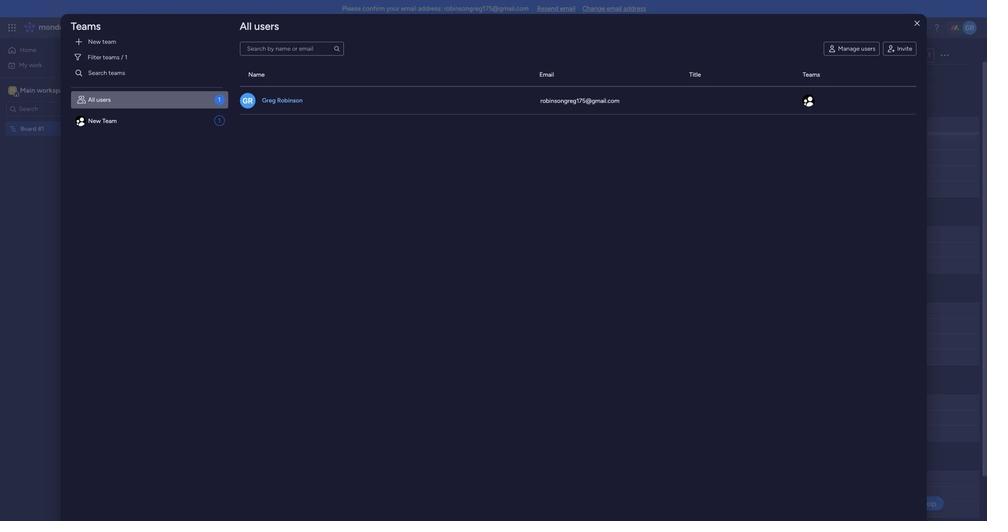 Task type: describe. For each thing, give the bounding box(es) containing it.
my work button
[[5, 58, 93, 72]]

invite / 1
[[908, 52, 931, 59]]

#1
[[38, 125, 44, 132]]

team
[[102, 117, 117, 125]]

0 horizontal spatial all users
[[88, 96, 111, 103]]

filter teams / 1 button
[[71, 50, 223, 64]]

manage users button
[[824, 42, 880, 55]]

new team button
[[71, 35, 223, 49]]

board
[[20, 125, 36, 132]]

grid containing name
[[240, 63, 917, 520]]

board #1
[[20, 125, 44, 132]]

to-do
[[149, 103, 173, 114]]

email for change email address
[[607, 5, 622, 13]]

resend email link
[[537, 5, 576, 13]]

home
[[20, 46, 36, 54]]

workspace image
[[8, 86, 17, 95]]

new team
[[88, 38, 116, 45]]

invite for invite
[[898, 45, 913, 52]]

teams for filter
[[103, 53, 120, 61]]

search
[[88, 69, 107, 76]]

project
[[216, 121, 236, 129]]

greg robinson image
[[240, 93, 255, 109]]

new for new team
[[88, 38, 101, 45]]

teams for search
[[109, 69, 125, 76]]

0 horizontal spatial teams
[[71, 19, 101, 32]]

new for new team
[[88, 117, 101, 125]]

main workspace
[[20, 86, 71, 94]]

1 inside filter teams / 1 popup button
[[125, 53, 127, 61]]

please confirm your email address: robinsongreg175@gmail.com
[[342, 5, 529, 13]]

change
[[583, 5, 605, 13]]

Search in workspace field
[[18, 104, 72, 114]]

home button
[[5, 43, 93, 57]]

person
[[246, 75, 264, 82]]

0 vertical spatial robinsongreg175@gmail.com
[[444, 5, 529, 13]]

new team
[[88, 117, 117, 125]]

row containing greg robinson
[[240, 87, 917, 115]]

workspace selection element
[[8, 85, 72, 96]]

1 image
[[861, 18, 869, 28]]

help button
[[914, 497, 944, 511]]

manage users
[[839, 45, 876, 52]]

my work
[[19, 61, 42, 69]]

address
[[624, 5, 647, 13]]

email
[[540, 71, 554, 78]]

title
[[690, 71, 701, 78]]

Search by name or email search field
[[240, 42, 344, 56]]

main
[[20, 86, 35, 94]]

filter teams / 1
[[88, 53, 127, 61]]

teams inside row
[[803, 71, 821, 78]]

invite button
[[883, 42, 917, 55]]

monday work management
[[39, 23, 135, 32]]



Task type: vqa. For each thing, say whether or not it's contained in the screenshot.
your
yes



Task type: locate. For each thing, give the bounding box(es) containing it.
option
[[0, 121, 110, 123]]

1 horizontal spatial /
[[924, 52, 927, 59]]

close image
[[915, 20, 920, 27]]

search everything image
[[914, 23, 923, 32]]

all users
[[240, 19, 279, 32], [88, 96, 111, 103]]

2 new from the top
[[88, 117, 101, 125]]

invite inside button
[[898, 45, 913, 52]]

0 horizontal spatial /
[[121, 53, 123, 61]]

table
[[245, 52, 260, 59]]

work for my
[[29, 61, 42, 69]]

1 vertical spatial work
[[29, 61, 42, 69]]

1
[[928, 52, 931, 59], [125, 53, 127, 61], [218, 96, 221, 103], [218, 117, 221, 124]]

0 vertical spatial all
[[240, 19, 252, 32]]

1 vertical spatial teams
[[109, 69, 125, 76]]

with margin right image down the monday work management
[[74, 37, 83, 46]]

email
[[401, 5, 417, 13], [560, 5, 576, 13], [607, 5, 622, 13]]

board #1 list box
[[0, 120, 110, 253]]

change email address
[[583, 5, 647, 13]]

greg robinson link
[[261, 96, 304, 105]]

work
[[70, 23, 86, 32], [29, 61, 42, 69]]

2 row from the top
[[240, 87, 917, 115]]

1 horizontal spatial all
[[240, 19, 252, 32]]

1 horizontal spatial work
[[70, 23, 86, 32]]

teams down team
[[103, 53, 120, 61]]

1 horizontal spatial all users
[[240, 19, 279, 32]]

search image
[[333, 45, 340, 52]]

users up table
[[254, 19, 279, 32]]

robinsongreg175@gmail.com inside row
[[540, 97, 620, 104]]

email right change
[[607, 5, 622, 13]]

new left team
[[88, 38, 101, 45]]

confirm
[[363, 5, 385, 13]]

add view image
[[308, 52, 312, 59]]

invite inside button
[[908, 52, 923, 59]]

resend email
[[537, 5, 576, 13]]

0 horizontal spatial work
[[29, 61, 42, 69]]

0 horizontal spatial robinsongreg175@gmail.com
[[444, 5, 529, 13]]

2 horizontal spatial users
[[862, 45, 876, 52]]

new inside button
[[88, 38, 101, 45]]

team
[[102, 38, 116, 45]]

/ up search teams
[[121, 53, 123, 61]]

teams inside popup button
[[103, 53, 120, 61]]

with margin right image left search
[[74, 68, 83, 77]]

name
[[249, 71, 265, 78]]

help image
[[933, 23, 942, 32]]

0 horizontal spatial all
[[88, 96, 95, 103]]

all up table
[[240, 19, 252, 32]]

select product image
[[8, 23, 16, 32]]

table button
[[239, 49, 266, 62]]

1 email from the left
[[401, 5, 417, 13]]

email right your
[[401, 5, 417, 13]]

None search field
[[240, 42, 344, 56]]

teams
[[71, 19, 101, 32], [803, 71, 821, 78]]

1 horizontal spatial users
[[254, 19, 279, 32]]

1 with margin right image from the top
[[74, 37, 83, 46]]

to-
[[149, 103, 163, 114]]

all up new team on the top of page
[[88, 96, 95, 103]]

1 inside invite / 1 button
[[928, 52, 931, 59]]

greg robinson
[[262, 97, 303, 104]]

robinson
[[277, 97, 303, 104]]

0 vertical spatial new
[[88, 38, 101, 45]]

all
[[240, 19, 252, 32], [88, 96, 95, 103]]

0 vertical spatial with margin right image
[[74, 37, 83, 46]]

invite
[[898, 45, 913, 52], [908, 52, 923, 59]]

row
[[240, 63, 917, 87], [240, 87, 917, 115]]

/ right invite button
[[924, 52, 927, 59]]

invite / 1 button
[[892, 49, 935, 62]]

1 horizontal spatial email
[[560, 5, 576, 13]]

with margin right image
[[74, 37, 83, 46], [74, 68, 83, 77]]

grid
[[240, 63, 917, 520]]

with margin right image inside search teams button
[[74, 68, 83, 77]]

new
[[88, 38, 101, 45], [88, 117, 101, 125]]

0 horizontal spatial users
[[96, 96, 111, 103]]

help
[[921, 499, 937, 508]]

workspace
[[37, 86, 71, 94]]

1 vertical spatial teams
[[803, 71, 821, 78]]

2 vertical spatial users
[[96, 96, 111, 103]]

search teams button
[[71, 66, 223, 80]]

2 email from the left
[[560, 5, 576, 13]]

work inside button
[[29, 61, 42, 69]]

/ inside button
[[924, 52, 927, 59]]

change email address link
[[583, 5, 647, 13]]

1 vertical spatial with margin right image
[[74, 68, 83, 77]]

greg
[[262, 97, 276, 104]]

0 vertical spatial work
[[70, 23, 86, 32]]

search teams
[[88, 69, 125, 76]]

please
[[342, 5, 361, 13]]

To-do field
[[147, 103, 176, 114]]

monday
[[39, 23, 68, 32]]

1 vertical spatial users
[[862, 45, 876, 52]]

1 horizontal spatial teams
[[803, 71, 821, 78]]

users right manage
[[862, 45, 876, 52]]

management
[[87, 23, 135, 32]]

manage
[[839, 45, 860, 52]]

work for monday
[[70, 23, 86, 32]]

3 email from the left
[[607, 5, 622, 13]]

0 vertical spatial all users
[[240, 19, 279, 32]]

1 row from the top
[[240, 63, 917, 87]]

teams
[[103, 53, 120, 61], [109, 69, 125, 76]]

1 horizontal spatial robinsongreg175@gmail.com
[[540, 97, 620, 104]]

filter
[[88, 53, 101, 61]]

calendar
[[273, 52, 297, 59]]

robinsongreg175@gmail.com
[[444, 5, 529, 13], [540, 97, 620, 104]]

work right my
[[29, 61, 42, 69]]

users up new team on the top of page
[[96, 96, 111, 103]]

email for resend email
[[560, 5, 576, 13]]

0 vertical spatial teams
[[71, 19, 101, 32]]

your
[[387, 5, 400, 13]]

person button
[[232, 71, 270, 85]]

row containing name
[[240, 63, 917, 87]]

all users up table
[[240, 19, 279, 32]]

do
[[163, 103, 173, 114]]

address:
[[418, 5, 443, 13]]

greg robinson image
[[963, 21, 977, 35]]

0 vertical spatial teams
[[103, 53, 120, 61]]

1 new from the top
[[88, 38, 101, 45]]

calendar button
[[266, 49, 303, 62]]

0 horizontal spatial email
[[401, 5, 417, 13]]

1 vertical spatial robinsongreg175@gmail.com
[[540, 97, 620, 104]]

with margin right image for search teams
[[74, 68, 83, 77]]

teams inside button
[[109, 69, 125, 76]]

1 vertical spatial new
[[88, 117, 101, 125]]

/
[[924, 52, 927, 59], [121, 53, 123, 61]]

2 with margin right image from the top
[[74, 68, 83, 77]]

1 vertical spatial all users
[[88, 96, 111, 103]]

email right resend
[[560, 5, 576, 13]]

/ inside popup button
[[121, 53, 123, 61]]

resend
[[537, 5, 559, 13]]

m
[[10, 86, 15, 94]]

0 vertical spatial users
[[254, 19, 279, 32]]

users
[[254, 19, 279, 32], [862, 45, 876, 52], [96, 96, 111, 103]]

users inside manage users 'button'
[[862, 45, 876, 52]]

teams down filter teams / 1
[[109, 69, 125, 76]]

with margin right image for new team
[[74, 37, 83, 46]]

2 horizontal spatial email
[[607, 5, 622, 13]]

with margin right image inside new team button
[[74, 37, 83, 46]]

1 vertical spatial all
[[88, 96, 95, 103]]

invite for invite / 1
[[908, 52, 923, 59]]

my
[[19, 61, 27, 69]]

all users up new team on the top of page
[[88, 96, 111, 103]]

new left team at top left
[[88, 117, 101, 125]]

work right monday
[[70, 23, 86, 32]]



